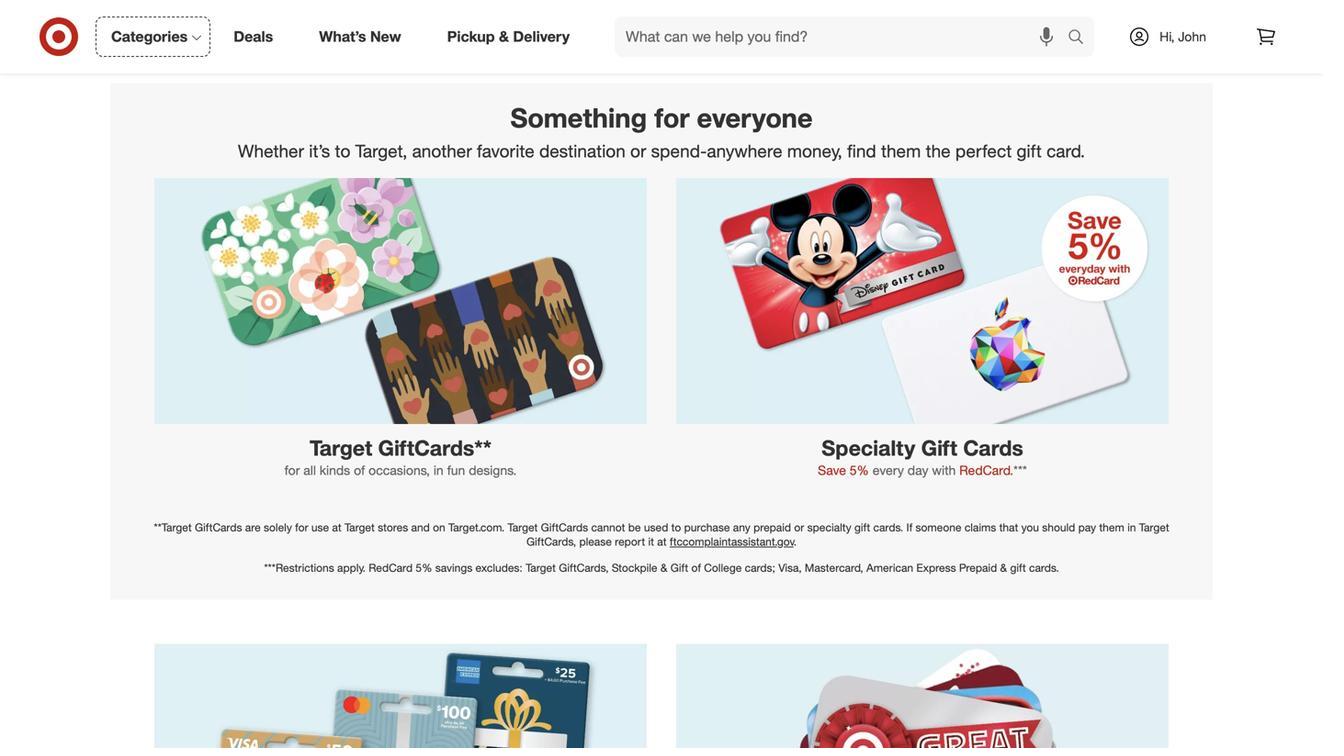 Task type: describe. For each thing, give the bounding box(es) containing it.
gift inside "**target giftcards are solely for use at target stores and on target.com. target giftcards cannot be used to purchase any prepaid or specialty gift cards. if someone claims that you should pay them in target giftcards, please report it at"
[[854, 521, 870, 535]]

report
[[615, 535, 645, 549]]

any
[[733, 521, 750, 535]]

spend-
[[651, 140, 707, 162]]

hi,
[[1160, 28, 1175, 45]]

hi, john
[[1160, 28, 1206, 45]]

solely
[[264, 521, 292, 535]]

or inside "**target giftcards are solely for use at target stores and on target.com. target giftcards cannot be used to purchase any prepaid or specialty gift cards. if someone claims that you should pay them in target giftcards, please report it at"
[[794, 521, 804, 535]]

***restrictions
[[264, 561, 334, 575]]

.
[[794, 535, 797, 549]]

and
[[411, 521, 430, 535]]

**target
[[154, 521, 192, 535]]

or inside the something for everyone whether it's to target, another favorite destination or spend-anywhere money, find them the perfect gift card.
[[630, 140, 646, 162]]

them inside the something for everyone whether it's to target, another favorite destination or spend-anywhere money, find them the perfect gift card.
[[881, 140, 921, 162]]

redcard.
[[959, 463, 1013, 479]]

gift inside the something for everyone whether it's to target, another favorite destination or spend-anywhere money, find them the perfect gift card.
[[1017, 140, 1042, 162]]

specialty
[[807, 521, 851, 535]]

1 vertical spatial giftcards,
[[559, 561, 609, 575]]

mastercard,
[[805, 561, 863, 575]]

it's
[[309, 140, 330, 162]]

of inside target giftcards** for all kinds of occasions, in fun designs.
[[354, 463, 365, 479]]

use
[[311, 521, 329, 535]]

perfect
[[955, 140, 1012, 162]]

whether
[[238, 140, 304, 162]]

***
[[1013, 463, 1027, 479]]

find
[[847, 140, 876, 162]]

please
[[579, 535, 612, 549]]

you
[[1021, 521, 1039, 535]]

used
[[644, 521, 668, 535]]

delivery
[[513, 28, 570, 46]]

cannot
[[591, 521, 625, 535]]

visa,
[[778, 561, 802, 575]]

on
[[433, 521, 445, 535]]

for inside target giftcards** for all kinds of occasions, in fun designs.
[[285, 463, 300, 479]]

something
[[510, 102, 647, 134]]

search
[[1059, 29, 1104, 47]]

everyone
[[697, 102, 813, 134]]

0 horizontal spatial at
[[332, 521, 341, 535]]

favorite
[[477, 140, 534, 162]]

5% inside specialty gift cards save 5% every day with redcard. ***
[[850, 463, 869, 479]]

all
[[303, 463, 316, 479]]

john
[[1178, 28, 1206, 45]]

target right excludes:
[[526, 561, 556, 575]]

target right 'target.com.'
[[508, 521, 538, 535]]

0 horizontal spatial gift
[[670, 561, 688, 575]]

categories
[[111, 28, 188, 46]]

redcard
[[369, 561, 413, 575]]

specialty gift cards save 5% every day with redcard. ***
[[818, 435, 1027, 479]]

cards;
[[745, 561, 775, 575]]

destination
[[539, 140, 625, 162]]

it
[[648, 535, 654, 549]]

another
[[412, 140, 472, 162]]

target right pay on the bottom right
[[1139, 521, 1169, 535]]

1 giftcards from the left
[[195, 521, 242, 535]]

apply.
[[337, 561, 366, 575]]

savings
[[435, 561, 472, 575]]

to inside the something for everyone whether it's to target, another favorite destination or spend-anywhere money, find them the perfect gift card.
[[335, 140, 350, 162]]

target,
[[355, 140, 407, 162]]

search button
[[1059, 17, 1104, 61]]

categories link
[[96, 17, 211, 57]]

fun
[[447, 463, 465, 479]]

2 giftcards from the left
[[541, 521, 588, 535]]

2 horizontal spatial &
[[1000, 561, 1007, 575]]

should
[[1042, 521, 1075, 535]]

occasions,
[[368, 463, 430, 479]]

be
[[628, 521, 641, 535]]

that
[[999, 521, 1018, 535]]

1 horizontal spatial at
[[657, 535, 667, 549]]

0 horizontal spatial 5%
[[416, 561, 432, 575]]

new
[[370, 28, 401, 46]]

designs.
[[469, 463, 517, 479]]

2 vertical spatial gift
[[1010, 561, 1026, 575]]



Task type: locate. For each thing, give the bounding box(es) containing it.
card.
[[1047, 140, 1085, 162]]

1 horizontal spatial or
[[794, 521, 804, 535]]

1 horizontal spatial 5%
[[850, 463, 869, 479]]

what's
[[319, 28, 366, 46]]

every
[[873, 463, 904, 479]]

0 vertical spatial 5%
[[850, 463, 869, 479]]

gift left card.
[[1017, 140, 1042, 162]]

What can we help you find? suggestions appear below search field
[[615, 17, 1072, 57]]

what's new link
[[303, 17, 424, 57]]

1 vertical spatial gift
[[854, 521, 870, 535]]

stores
[[378, 521, 408, 535]]

0 horizontal spatial of
[[354, 463, 365, 479]]

them right pay on the bottom right
[[1099, 521, 1124, 535]]

&
[[499, 28, 509, 46], [660, 561, 667, 575], [1000, 561, 1007, 575]]

to inside "**target giftcards are solely for use at target stores and on target.com. target giftcards cannot be used to purchase any prepaid or specialty gift cards. if someone claims that you should pay them in target giftcards, please report it at"
[[671, 521, 681, 535]]

2 vertical spatial for
[[295, 521, 308, 535]]

1 horizontal spatial cards.
[[1029, 561, 1059, 575]]

0 horizontal spatial in
[[433, 463, 444, 479]]

1 vertical spatial in
[[1127, 521, 1136, 535]]

pickup & delivery link
[[432, 17, 593, 57]]

giftcards
[[195, 521, 242, 535], [541, 521, 588, 535]]

in inside target giftcards** for all kinds of occasions, in fun designs.
[[433, 463, 444, 479]]

gift down "**target giftcards are solely for use at target stores and on target.com. target giftcards cannot be used to purchase any prepaid or specialty gift cards. if someone claims that you should pay them in target giftcards, please report it at"
[[670, 561, 688, 575]]

the
[[926, 140, 951, 162]]

for left all
[[285, 463, 300, 479]]

& right prepaid at the bottom right of the page
[[1000, 561, 1007, 575]]

giftcards, down please
[[559, 561, 609, 575]]

cards. left if
[[873, 521, 903, 535]]

ftccomplaintassistant.gov link
[[670, 535, 794, 549]]

for inside "**target giftcards are solely for use at target stores and on target.com. target giftcards cannot be used to purchase any prepaid or specialty gift cards. if someone claims that you should pay them in target giftcards, please report it at"
[[295, 521, 308, 535]]

1 vertical spatial gift
[[670, 561, 688, 575]]

save
[[818, 463, 846, 479]]

or
[[630, 140, 646, 162], [794, 521, 804, 535]]

at
[[332, 521, 341, 535], [657, 535, 667, 549]]

prepaid
[[959, 561, 997, 575]]

0 horizontal spatial giftcards
[[195, 521, 242, 535]]

giftcards**
[[378, 435, 492, 461]]

with
[[932, 463, 956, 479]]

to
[[335, 140, 350, 162], [671, 521, 681, 535]]

american
[[866, 561, 913, 575]]

or up .
[[794, 521, 804, 535]]

5%
[[850, 463, 869, 479], [416, 561, 432, 575]]

& inside pickup & delivery link
[[499, 28, 509, 46]]

ftccomplaintassistant.gov
[[670, 535, 794, 549]]

of right kinds
[[354, 463, 365, 479]]

excludes:
[[476, 561, 523, 575]]

to right used at the bottom of the page
[[671, 521, 681, 535]]

1 vertical spatial of
[[691, 561, 701, 575]]

0 vertical spatial for
[[654, 102, 690, 134]]

target left stores
[[345, 521, 375, 535]]

or left spend-
[[630, 140, 646, 162]]

1 vertical spatial to
[[671, 521, 681, 535]]

gift
[[921, 435, 957, 461], [670, 561, 688, 575]]

to right it's
[[335, 140, 350, 162]]

giftcards,
[[526, 535, 576, 549], [559, 561, 609, 575]]

0 horizontal spatial cards.
[[873, 521, 903, 535]]

gift
[[1017, 140, 1042, 162], [854, 521, 870, 535], [1010, 561, 1026, 575]]

anywhere
[[707, 140, 782, 162]]

college
[[704, 561, 742, 575]]

cards.
[[873, 521, 903, 535], [1029, 561, 1059, 575]]

something for everyone whether it's to target, another favorite destination or spend-anywhere money, find them the perfect gift card.
[[238, 102, 1085, 162]]

for up spend-
[[654, 102, 690, 134]]

0 vertical spatial gift
[[921, 435, 957, 461]]

in inside "**target giftcards are solely for use at target stores and on target.com. target giftcards cannot be used to purchase any prepaid or specialty gift cards. if someone claims that you should pay them in target giftcards, please report it at"
[[1127, 521, 1136, 535]]

claims
[[965, 521, 996, 535]]

***restrictions apply. redcard 5% savings excludes: target giftcards, stockpile & gift of college cards; visa, mastercard, american express prepaid & gift cards.
[[264, 561, 1059, 575]]

at right it
[[657, 535, 667, 549]]

specialty
[[822, 435, 915, 461]]

0 vertical spatial or
[[630, 140, 646, 162]]

1 horizontal spatial giftcards
[[541, 521, 588, 535]]

deals
[[234, 28, 273, 46]]

pickup
[[447, 28, 495, 46]]

if
[[906, 521, 913, 535]]

0 vertical spatial in
[[433, 463, 444, 479]]

1 horizontal spatial &
[[660, 561, 667, 575]]

target giftcards** for all kinds of occasions, in fun designs.
[[285, 435, 517, 479]]

target up kinds
[[310, 435, 372, 461]]

are
[[245, 521, 261, 535]]

0 vertical spatial to
[[335, 140, 350, 162]]

1 horizontal spatial of
[[691, 561, 701, 575]]

**target giftcards are solely for use at target stores and on target.com. target giftcards cannot be used to purchase any prepaid or specialty gift cards. if someone claims that you should pay them in target giftcards, please report it at
[[154, 521, 1169, 549]]

1 horizontal spatial to
[[671, 521, 681, 535]]

& right "stockpile"
[[660, 561, 667, 575]]

target
[[310, 435, 372, 461], [345, 521, 375, 535], [508, 521, 538, 535], [1139, 521, 1169, 535], [526, 561, 556, 575]]

purchase
[[684, 521, 730, 535]]

0 vertical spatial giftcards,
[[526, 535, 576, 549]]

cards
[[963, 435, 1023, 461]]

express
[[916, 561, 956, 575]]

0 vertical spatial them
[[881, 140, 921, 162]]

gift inside specialty gift cards save 5% every day with redcard. ***
[[921, 435, 957, 461]]

in
[[433, 463, 444, 479], [1127, 521, 1136, 535]]

ftccomplaintassistant.gov .
[[670, 535, 797, 549]]

0 horizontal spatial &
[[499, 28, 509, 46]]

in left fun
[[433, 463, 444, 479]]

0 horizontal spatial them
[[881, 140, 921, 162]]

for
[[654, 102, 690, 134], [285, 463, 300, 479], [295, 521, 308, 535]]

1 vertical spatial for
[[285, 463, 300, 479]]

them
[[881, 140, 921, 162], [1099, 521, 1124, 535]]

gift right prepaid at the bottom right of the page
[[1010, 561, 1026, 575]]

money,
[[787, 140, 842, 162]]

& right pickup
[[499, 28, 509, 46]]

1 horizontal spatial them
[[1099, 521, 1124, 535]]

of
[[354, 463, 365, 479], [691, 561, 701, 575]]

kinds
[[320, 463, 350, 479]]

of left college
[[691, 561, 701, 575]]

1 vertical spatial 5%
[[416, 561, 432, 575]]

5% left savings
[[416, 561, 432, 575]]

1 vertical spatial them
[[1099, 521, 1124, 535]]

giftcards, left please
[[526, 535, 576, 549]]

giftcards left "are"
[[195, 521, 242, 535]]

giftcards up please
[[541, 521, 588, 535]]

cards. down 'you'
[[1029, 561, 1059, 575]]

day
[[908, 463, 928, 479]]

at right 'use'
[[332, 521, 341, 535]]

gift right "specialty" at bottom
[[854, 521, 870, 535]]

0 vertical spatial of
[[354, 463, 365, 479]]

giftcards, inside "**target giftcards are solely for use at target stores and on target.com. target giftcards cannot be used to purchase any prepaid or specialty gift cards. if someone claims that you should pay them in target giftcards, please report it at"
[[526, 535, 576, 549]]

prepaid
[[753, 521, 791, 535]]

1 horizontal spatial gift
[[921, 435, 957, 461]]

what's new
[[319, 28, 401, 46]]

cards. inside "**target giftcards are solely for use at target stores and on target.com. target giftcards cannot be used to purchase any prepaid or specialty gift cards. if someone claims that you should pay them in target giftcards, please report it at"
[[873, 521, 903, 535]]

target.com.
[[448, 521, 505, 535]]

deals link
[[218, 17, 296, 57]]

pay
[[1078, 521, 1096, 535]]

gift up with
[[921, 435, 957, 461]]

someone
[[916, 521, 962, 535]]

0 vertical spatial cards.
[[873, 521, 903, 535]]

them inside "**target giftcards are solely for use at target stores and on target.com. target giftcards cannot be used to purchase any prepaid or specialty gift cards. if someone claims that you should pay them in target giftcards, please report it at"
[[1099, 521, 1124, 535]]

target inside target giftcards** for all kinds of occasions, in fun designs.
[[310, 435, 372, 461]]

0 horizontal spatial to
[[335, 140, 350, 162]]

for inside the something for everyone whether it's to target, another favorite destination or spend-anywhere money, find them the perfect gift card.
[[654, 102, 690, 134]]

in right pay on the bottom right
[[1127, 521, 1136, 535]]

0 vertical spatial gift
[[1017, 140, 1042, 162]]

0 horizontal spatial or
[[630, 140, 646, 162]]

1 vertical spatial cards.
[[1029, 561, 1059, 575]]

5% down "specialty"
[[850, 463, 869, 479]]

1 vertical spatial or
[[794, 521, 804, 535]]

pickup & delivery
[[447, 28, 570, 46]]

1 horizontal spatial in
[[1127, 521, 1136, 535]]

them left the the in the top right of the page
[[881, 140, 921, 162]]

for left 'use'
[[295, 521, 308, 535]]

stockpile
[[612, 561, 657, 575]]



Task type: vqa. For each thing, say whether or not it's contained in the screenshot.
Skippy Chunky Peanut Butter - 40oz, 1 of 16 image
no



